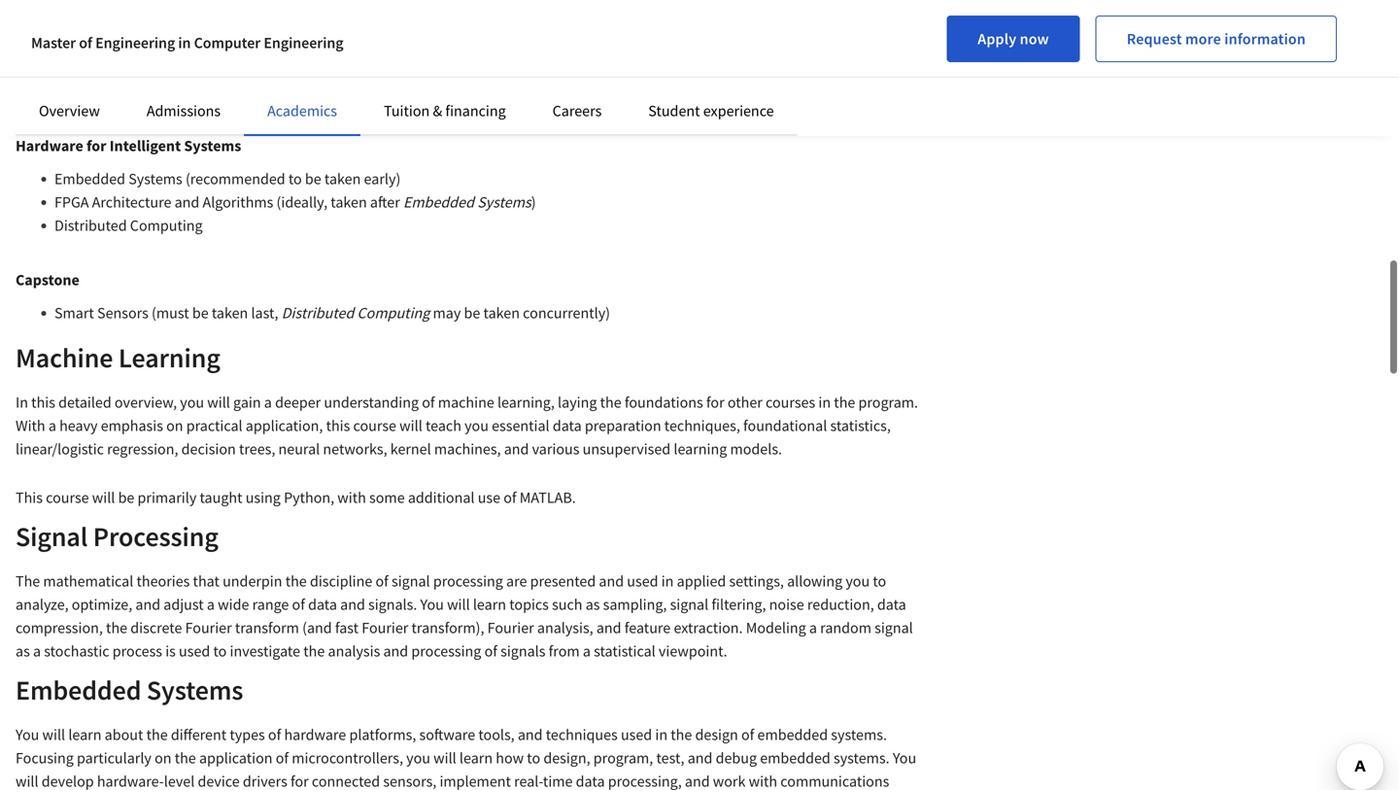 Task type: describe. For each thing, give the bounding box(es) containing it.
emphasis
[[101, 416, 163, 435]]

1 vertical spatial embedded
[[760, 748, 831, 768]]

will up kernel
[[400, 416, 423, 435]]

0 vertical spatial embedded
[[758, 725, 828, 744]]

0 horizontal spatial signal
[[16, 519, 88, 554]]

networks,
[[323, 439, 387, 459]]

early)
[[364, 169, 401, 189]]

now
[[1020, 29, 1049, 49]]

signals
[[501, 641, 546, 661]]

analyze,
[[16, 595, 69, 614]]

0 vertical spatial signal
[[392, 571, 430, 591]]

will up practical
[[207, 393, 230, 412]]

transform
[[235, 618, 299, 638]]

presented
[[530, 571, 596, 591]]

will up focusing
[[42, 725, 65, 744]]

applied
[[677, 571, 726, 591]]

in inside you will learn about the different types of hardware platforms, software tools, and techniques used in the design of embedded systems. focusing particularly on the application of microcontrollers, you will learn how to design, program, test, and debug embedded systems. you will develop hardware-level device drivers for connected sensors, implement real-time data processing, and work with communicatio
[[655, 725, 668, 744]]

taken left last, at the top left of the page
[[212, 303, 248, 323]]

2 vertical spatial learn
[[460, 748, 493, 768]]

2 fourier from the left
[[362, 618, 409, 638]]

be right may
[[464, 303, 480, 323]]

financing
[[446, 101, 506, 121]]

primarily
[[138, 488, 197, 507]]

and left work
[[685, 772, 710, 790]]

of right types
[[268, 725, 281, 744]]

models.
[[730, 439, 782, 459]]

in inside the in this detailed overview, you will gain a deeper understanding of machine learning, laying the foundations for other courses in the program. with a heavy emphasis on practical application, this course will teach you essential data preparation techniques, foundational statistics, linear/logistic regression, decision trees, neural networks, kernel machines, and various unsupervised learning models.
[[819, 393, 831, 412]]

range
[[252, 595, 289, 614]]

decision
[[181, 439, 236, 459]]

will inside the mathematical theories that underpin the discipline of signal processing are presented and used in applied settings, allowing you to analyze, optimize, and adjust a wide range of data and signals. you will learn topics such as sampling, signal filtering, noise reduction, data compression, the discrete fourier transform (and fast fourier transform), fourier analysis, and feature extraction. modeling a random signal as a stochastic process is used to investigate the analysis and processing of signals from a statistical viewpoint.
[[447, 595, 470, 614]]

of inside the in this detailed overview, you will gain a deeper understanding of machine learning, laying the foundations for other courses in the program. with a heavy emphasis on practical application, this course will teach you essential data preparation techniques, foundational statistics, linear/logistic regression, decision trees, neural networks, kernel machines, and various unsupervised learning models.
[[422, 393, 435, 412]]

you up practical
[[180, 393, 204, 412]]

applied natural language processing ( prerequisites required: machine vision ( prerequisites required: signal processing and machine learning ) prerequisites required: signal processing
[[54, 35, 574, 101]]

investigate
[[230, 641, 300, 661]]

a down compression,
[[33, 641, 41, 661]]

vision
[[112, 58, 151, 78]]

you inside the mathematical theories that underpin the discipline of signal processing are presented and used in applied settings, allowing you to analyze, optimize, and adjust a wide range of data and signals. you will learn topics such as sampling, signal filtering, noise reduction, data compression, the discrete fourier transform (and fast fourier transform), fourier analysis, and feature extraction. modeling a random signal as a stochastic process is used to investigate the analysis and processing of signals from a statistical viewpoint.
[[846, 571, 870, 591]]

smart sensors (must be taken last, distributed computing may be taken concurrently)
[[54, 303, 610, 323]]

hardware
[[284, 725, 346, 744]]

data right reduction,
[[878, 595, 907, 614]]

be up signal processing
[[118, 488, 134, 507]]

gain
[[233, 393, 261, 412]]

extraction.
[[674, 618, 743, 638]]

overview link
[[39, 101, 100, 121]]

tuition & financing link
[[384, 101, 506, 121]]

0 horizontal spatial learning
[[118, 341, 220, 375]]

debug
[[716, 748, 757, 768]]

0 horizontal spatial course
[[46, 488, 89, 507]]

concurrently)
[[523, 303, 610, 323]]

focusing
[[16, 748, 74, 768]]

processing right the &
[[452, 82, 522, 101]]

process
[[113, 641, 162, 661]]

3 fourier from the left
[[488, 618, 534, 638]]

teach
[[426, 416, 462, 435]]

systems up different
[[147, 673, 243, 707]]

of up drivers
[[276, 748, 289, 768]]

2 engineering from the left
[[264, 33, 344, 52]]

and down 'design'
[[688, 748, 713, 768]]

request
[[1127, 29, 1183, 49]]

2 horizontal spatial signal
[[875, 618, 913, 638]]

capstone
[[16, 270, 79, 290]]

admissions
[[147, 101, 221, 121]]

be right (must
[[192, 303, 209, 323]]

about
[[105, 725, 143, 744]]

regression,
[[107, 439, 178, 459]]

drivers
[[243, 772, 287, 790]]

1 vertical spatial signal
[[670, 595, 709, 614]]

design
[[695, 725, 738, 744]]

student experience link
[[649, 101, 774, 121]]

0 vertical spatial (
[[298, 35, 303, 54]]

taken right may
[[484, 303, 520, 323]]

in this detailed overview, you will gain a deeper understanding of machine learning, laying the foundations for other courses in the program. with a heavy emphasis on practical application, this course will teach you essential data preparation techniques, foundational statistics, linear/logistic regression, decision trees, neural networks, kernel machines, and various unsupervised learning models.
[[16, 393, 918, 459]]

on inside the in this detailed overview, you will gain a deeper understanding of machine learning, laying the foundations for other courses in the program. with a heavy emphasis on practical application, this course will teach you essential data preparation techniques, foundational statistics, linear/logistic regression, decision trees, neural networks, kernel machines, and various unsupervised learning models.
[[166, 416, 183, 435]]

sampling,
[[603, 595, 667, 614]]

master of engineering in computer engineering
[[31, 33, 344, 52]]

2 vertical spatial required:
[[346, 82, 406, 101]]

linear/logistic
[[16, 439, 104, 459]]

of up debug
[[742, 725, 755, 744]]

and inside the in this detailed overview, you will gain a deeper understanding of machine learning, laying the foundations for other courses in the program. with a heavy emphasis on practical application, this course will teach you essential data preparation techniques, foundational statistics, linear/logistic regression, decision trees, neural networks, kernel machines, and various unsupervised learning models.
[[504, 439, 529, 459]]

you inside you will learn about the different types of hardware platforms, software tools, and techniques used in the design of embedded systems. focusing particularly on the application of microcontrollers, you will learn how to design, program, test, and debug embedded systems. you will develop hardware-level device drivers for connected sensors, implement real-time data processing, and work with communicatio
[[406, 748, 431, 768]]

viewpoint.
[[659, 641, 728, 661]]

be inside embedded systems (recommended to be taken early) fpga architecture and algorithms (ideally, taken after embedded systems ) distributed computing
[[305, 169, 321, 189]]

tools,
[[479, 725, 515, 744]]

to inside you will learn about the different types of hardware platforms, software tools, and techniques used in the design of embedded systems. focusing particularly on the application of microcontrollers, you will learn how to design, program, test, and debug embedded systems. you will develop hardware-level device drivers for connected sensors, implement real-time data processing, and work with communicatio
[[527, 748, 541, 768]]

machine up financing
[[455, 58, 509, 78]]

1 fourier from the left
[[185, 618, 232, 638]]

matlab.
[[520, 488, 576, 507]]

techniques
[[546, 725, 618, 744]]

in left the computer
[[178, 33, 191, 52]]

in inside the mathematical theories that underpin the discipline of signal processing are presented and used in applied settings, allowing you to analyze, optimize, and adjust a wide range of data and signals. you will learn topics such as sampling, signal filtering, noise reduction, data compression, the discrete fourier transform (and fast fourier transform), fourier analysis, and feature extraction. modeling a random signal as a stochastic process is used to investigate the analysis and processing of signals from a statistical viewpoint.
[[662, 571, 674, 591]]

signals.
[[368, 595, 417, 614]]

connected
[[312, 772, 380, 790]]

architecture
[[92, 192, 171, 212]]

systems down financing
[[477, 192, 531, 212]]

wide
[[218, 595, 249, 614]]

filtering,
[[712, 595, 766, 614]]

to inside embedded systems (recommended to be taken early) fpga architecture and algorithms (ideally, taken after embedded systems ) distributed computing
[[289, 169, 302, 189]]

computer
[[194, 33, 261, 52]]

) inside embedded systems (recommended to be taken early) fpga architecture and algorithms (ideally, taken after embedded systems ) distributed computing
[[531, 192, 536, 212]]

0 vertical spatial used
[[627, 571, 659, 591]]

processing up the tuition at the top of page
[[353, 58, 424, 78]]

settings,
[[729, 571, 784, 591]]

1 vertical spatial distributed
[[282, 303, 354, 323]]

smart
[[54, 303, 94, 323]]

0 vertical spatial prerequisites
[[303, 35, 388, 54]]

(recommended
[[186, 169, 285, 189]]

theories
[[137, 571, 190, 591]]

0 vertical spatial signal
[[310, 58, 350, 78]]

will down software at left bottom
[[434, 748, 457, 768]]

the up range
[[285, 571, 307, 591]]

hardware
[[16, 136, 83, 156]]

some
[[369, 488, 405, 507]]

sensors
[[97, 303, 149, 323]]

applied
[[54, 35, 104, 54]]

of right 'master'
[[79, 33, 92, 52]]

fast
[[335, 618, 359, 638]]

test,
[[657, 748, 685, 768]]

feature
[[625, 618, 671, 638]]

laying
[[558, 393, 597, 412]]

learn inside the mathematical theories that underpin the discipline of signal processing are presented and used in applied settings, allowing you to analyze, optimize, and adjust a wide range of data and signals. you will learn topics such as sampling, signal filtering, noise reduction, data compression, the discrete fourier transform (and fast fourier transform), fourier analysis, and feature extraction. modeling a random signal as a stochastic process is used to investigate the analysis and processing of signals from a statistical viewpoint.
[[473, 595, 506, 614]]

kernel
[[391, 439, 431, 459]]

academics link
[[267, 101, 337, 121]]

and up sampling,
[[599, 571, 624, 591]]

processing right language on the top left of page
[[225, 35, 295, 54]]

overview,
[[115, 393, 177, 412]]

1 vertical spatial embedded
[[403, 192, 474, 212]]

hardware-
[[97, 772, 164, 790]]

and up fast
[[340, 595, 365, 614]]

preparation
[[585, 416, 661, 435]]

discrete
[[131, 618, 182, 638]]

detailed
[[58, 393, 112, 412]]

transform),
[[412, 618, 484, 638]]

2 vertical spatial prerequisites
[[258, 82, 343, 101]]

careers
[[553, 101, 602, 121]]

1 vertical spatial (
[[154, 58, 159, 78]]

of right use
[[504, 488, 517, 507]]

admissions link
[[147, 101, 221, 121]]

) inside applied natural language processing ( prerequisites required: machine vision ( prerequisites required: signal processing and machine learning ) prerequisites required: signal processing
[[569, 58, 574, 78]]

techniques,
[[665, 416, 740, 435]]

taken left early)
[[325, 169, 361, 189]]

data inside the in this detailed overview, you will gain a deeper understanding of machine learning, laying the foundations for other courses in the program. with a heavy emphasis on practical application, this course will teach you essential data preparation techniques, foundational statistics, linear/logistic regression, decision trees, neural networks, kernel machines, and various unsupervised learning models.
[[553, 416, 582, 435]]

0 horizontal spatial for
[[86, 136, 106, 156]]

different
[[171, 725, 227, 744]]

and up discrete
[[135, 595, 160, 614]]

may
[[433, 303, 461, 323]]

foundational
[[744, 416, 827, 435]]

optimize,
[[72, 595, 132, 614]]

a right from
[[583, 641, 591, 661]]

the right about
[[146, 725, 168, 744]]

0 horizontal spatial you
[[16, 725, 39, 744]]

0 vertical spatial required:
[[392, 35, 451, 54]]

types
[[230, 725, 265, 744]]

topics
[[509, 595, 549, 614]]

academics
[[267, 101, 337, 121]]



Task type: locate. For each thing, give the bounding box(es) containing it.
processing down transform),
[[411, 641, 481, 661]]

learning
[[674, 439, 727, 459]]

0 vertical spatial processing
[[433, 571, 503, 591]]

computing down architecture
[[130, 216, 203, 235]]

course right this
[[46, 488, 89, 507]]

in right the courses
[[819, 393, 831, 412]]

)
[[569, 58, 574, 78], [531, 192, 536, 212]]

1 horizontal spatial for
[[291, 772, 309, 790]]

work
[[713, 772, 746, 790]]

prerequisites
[[303, 35, 388, 54], [159, 58, 244, 78], [258, 82, 343, 101]]

fourier up signals
[[488, 618, 534, 638]]

data down laying
[[553, 416, 582, 435]]

taken left the after
[[331, 192, 367, 212]]

1 horizontal spatial fourier
[[362, 618, 409, 638]]

( up academics
[[298, 35, 303, 54]]

2 vertical spatial for
[[291, 772, 309, 790]]

1 horizontal spatial you
[[420, 595, 444, 614]]

will up signal processing
[[92, 488, 115, 507]]

of right range
[[292, 595, 305, 614]]

1 horizontal spatial computing
[[357, 303, 430, 323]]

0 vertical spatial on
[[166, 416, 183, 435]]

on inside you will learn about the different types of hardware platforms, software tools, and techniques used in the design of embedded systems. focusing particularly on the application of microcontrollers, you will learn how to design, program, test, and debug embedded systems. you will develop hardware-level device drivers for connected sensors, implement real-time data processing, and work with communicatio
[[155, 748, 172, 768]]

analysis
[[328, 641, 380, 661]]

machine down the applied on the left
[[54, 58, 109, 78]]

this up networks,
[[326, 416, 350, 435]]

systems
[[184, 136, 241, 156], [129, 169, 182, 189], [477, 192, 531, 212], [147, 673, 243, 707]]

embedded right the after
[[403, 192, 474, 212]]

2 vertical spatial signal
[[16, 519, 88, 554]]

signal right the random
[[875, 618, 913, 638]]

this course will be primarily taught using python, with some additional use of matlab.
[[16, 488, 576, 507]]

2 horizontal spatial fourier
[[488, 618, 534, 638]]

to up (ideally,
[[289, 169, 302, 189]]

fourier down adjust
[[185, 618, 232, 638]]

in up test,
[[655, 725, 668, 744]]

design,
[[544, 748, 591, 768]]

2 horizontal spatial for
[[706, 393, 725, 412]]

2 vertical spatial embedded
[[16, 673, 141, 707]]

microcontrollers,
[[292, 748, 403, 768]]

1 horizontal spatial signal
[[670, 595, 709, 614]]

python,
[[284, 488, 334, 507]]

with right work
[[749, 772, 778, 790]]

the up preparation
[[600, 393, 622, 412]]

of up teach
[[422, 393, 435, 412]]

0 vertical spatial this
[[31, 393, 55, 412]]

0 vertical spatial for
[[86, 136, 106, 156]]

and up "how"
[[518, 725, 543, 744]]

1 vertical spatial you
[[16, 725, 39, 744]]

0 vertical spatial with
[[338, 488, 366, 507]]

the down "(and"
[[303, 641, 325, 661]]

used up sampling,
[[627, 571, 659, 591]]

for down overview
[[86, 136, 106, 156]]

embedded systems (recommended to be taken early) fpga architecture and algorithms (ideally, taken after embedded systems ) distributed computing
[[54, 169, 536, 235]]

you will learn about the different types of hardware platforms, software tools, and techniques used in the design of embedded systems. focusing particularly on the application of microcontrollers, you will learn how to design, program, test, and debug embedded systems. you will develop hardware-level device drivers for connected sensors, implement real-time data processing, and work with communicatio
[[16, 725, 917, 790]]

learn left the topics
[[473, 595, 506, 614]]

you up reduction,
[[846, 571, 870, 591]]

on up level on the bottom
[[155, 748, 172, 768]]

this
[[31, 393, 55, 412], [326, 416, 350, 435]]

statistics,
[[830, 416, 891, 435]]

a left the random
[[810, 618, 817, 638]]

student experience
[[649, 101, 774, 121]]

with inside you will learn about the different types of hardware platforms, software tools, and techniques used in the design of embedded systems. focusing particularly on the application of microcontrollers, you will learn how to design, program, test, and debug embedded systems. you will develop hardware-level device drivers for connected sensors, implement real-time data processing, and work with communicatio
[[749, 772, 778, 790]]

the up statistics,
[[834, 393, 856, 412]]

0 vertical spatial systems.
[[831, 725, 887, 744]]

1 horizontal spatial as
[[586, 595, 600, 614]]

prerequisites up academics
[[303, 35, 388, 54]]

1 horizontal spatial this
[[326, 416, 350, 435]]

signal up the signals.
[[392, 571, 430, 591]]

the
[[16, 571, 40, 591]]

1 vertical spatial on
[[155, 748, 172, 768]]

0 vertical spatial as
[[586, 595, 600, 614]]

0 vertical spatial distributed
[[54, 216, 127, 235]]

signal down the applied
[[670, 595, 709, 614]]

a right with
[[48, 416, 56, 435]]

learning inside applied natural language processing ( prerequisites required: machine vision ( prerequisites required: signal processing and machine learning ) prerequisites required: signal processing
[[513, 58, 569, 78]]

unsupervised
[[583, 439, 671, 459]]

1 vertical spatial prerequisites
[[159, 58, 244, 78]]

essential
[[492, 416, 550, 435]]

(ideally,
[[277, 192, 328, 212]]

signal
[[392, 571, 430, 591], [670, 595, 709, 614], [875, 618, 913, 638]]

and down essential
[[504, 439, 529, 459]]

1 vertical spatial )
[[531, 192, 536, 212]]

and
[[427, 58, 452, 78], [175, 192, 200, 212], [504, 439, 529, 459], [599, 571, 624, 591], [135, 595, 160, 614], [340, 595, 365, 614], [597, 618, 622, 638], [383, 641, 408, 661], [518, 725, 543, 744], [688, 748, 713, 768], [685, 772, 710, 790]]

1 horizontal spatial with
[[749, 772, 778, 790]]

( right vision at the top left of page
[[154, 58, 159, 78]]

neural
[[278, 439, 320, 459]]

computing inside embedded systems (recommended to be taken early) fpga architecture and algorithms (ideally, taken after embedded systems ) distributed computing
[[130, 216, 203, 235]]

master
[[31, 33, 76, 52]]

processing
[[433, 571, 503, 591], [411, 641, 481, 661]]

1 vertical spatial this
[[326, 416, 350, 435]]

to left investigate
[[213, 641, 227, 661]]

statistical
[[594, 641, 656, 661]]

and inside embedded systems (recommended to be taken early) fpga architecture and algorithms (ideally, taken after embedded systems ) distributed computing
[[175, 192, 200, 212]]

1 vertical spatial required:
[[248, 58, 307, 78]]

in left the applied
[[662, 571, 674, 591]]

after
[[370, 192, 400, 212]]

you inside the mathematical theories that underpin the discipline of signal processing are presented and used in applied settings, allowing you to analyze, optimize, and adjust a wide range of data and signals. you will learn topics such as sampling, signal filtering, noise reduction, data compression, the discrete fourier transform (and fast fourier transform), fourier analysis, and feature extraction. modeling a random signal as a stochastic process is used to investigate the analysis and processing of signals from a statistical viewpoint.
[[420, 595, 444, 614]]

(and
[[302, 618, 332, 638]]

of up the signals.
[[376, 571, 389, 591]]

1 horizontal spatial engineering
[[264, 33, 344, 52]]

0 vertical spatial learning
[[513, 58, 569, 78]]

used inside you will learn about the different types of hardware platforms, software tools, and techniques used in the design of embedded systems. focusing particularly on the application of microcontrollers, you will learn how to design, program, test, and debug embedded systems. you will develop hardware-level device drivers for connected sensors, implement real-time data processing, and work with communicatio
[[621, 725, 652, 744]]

machine
[[54, 58, 109, 78], [455, 58, 509, 78], [16, 341, 113, 375]]

1 vertical spatial computing
[[357, 303, 430, 323]]

foundations
[[625, 393, 703, 412]]

1 vertical spatial signal
[[409, 82, 449, 101]]

machines,
[[434, 439, 501, 459]]

1 horizontal spatial (
[[298, 35, 303, 54]]

of left signals
[[485, 641, 498, 661]]

0 horizontal spatial distributed
[[54, 216, 127, 235]]

request more information button
[[1096, 16, 1337, 62]]

level
[[164, 772, 195, 790]]

data up "(and"
[[308, 595, 337, 614]]

embedded up fpga
[[54, 169, 125, 189]]

particularly
[[77, 748, 151, 768]]

0 vertical spatial you
[[420, 595, 444, 614]]

0 vertical spatial )
[[569, 58, 574, 78]]

will up transform),
[[447, 595, 470, 614]]

mathematical
[[43, 571, 133, 591]]

used
[[627, 571, 659, 591], [179, 641, 210, 661], [621, 725, 652, 744]]

experience
[[703, 101, 774, 121]]

1 vertical spatial learning
[[118, 341, 220, 375]]

2 horizontal spatial you
[[893, 748, 917, 768]]

courses
[[766, 393, 816, 412]]

for up techniques,
[[706, 393, 725, 412]]

required: up the tuition at the top of page
[[392, 35, 451, 54]]

embedded for embedded systems
[[16, 673, 141, 707]]

0 horizontal spatial (
[[154, 58, 159, 78]]

implement
[[440, 772, 511, 790]]

the mathematical theories that underpin the discipline of signal processing are presented and used in applied settings, allowing you to analyze, optimize, and adjust a wide range of data and signals. you will learn topics such as sampling, signal filtering, noise reduction, data compression, the discrete fourier transform (and fast fourier transform), fourier analysis, and feature extraction. modeling a random signal as a stochastic process is used to investigate the analysis and processing of signals from a statistical viewpoint.
[[16, 571, 913, 661]]

as down compression,
[[16, 641, 30, 661]]

be up (ideally,
[[305, 169, 321, 189]]

1 horizontal spatial learning
[[513, 58, 569, 78]]

learn up implement at the bottom left
[[460, 748, 493, 768]]

application,
[[246, 416, 323, 435]]

understanding
[[324, 393, 419, 412]]

for right drivers
[[291, 772, 309, 790]]

as
[[586, 595, 600, 614], [16, 641, 30, 661]]

1 horizontal spatial )
[[569, 58, 574, 78]]

embedded for embedded systems (recommended to be taken early) fpga architecture and algorithms (ideally, taken after embedded systems ) distributed computing
[[54, 169, 125, 189]]

to up reduction,
[[873, 571, 887, 591]]

of
[[79, 33, 92, 52], [422, 393, 435, 412], [504, 488, 517, 507], [376, 571, 389, 591], [292, 595, 305, 614], [485, 641, 498, 661], [268, 725, 281, 744], [742, 725, 755, 744], [276, 748, 289, 768]]

a right gain on the left
[[264, 393, 272, 412]]

for inside you will learn about the different types of hardware platforms, software tools, and techniques used in the design of embedded systems. focusing particularly on the application of microcontrollers, you will learn how to design, program, test, and debug embedded systems. you will develop hardware-level device drivers for connected sensors, implement real-time data processing, and work with communicatio
[[291, 772, 309, 790]]

and right analysis in the left bottom of the page
[[383, 641, 408, 661]]

various
[[532, 439, 580, 459]]

2 horizontal spatial signal
[[409, 82, 449, 101]]

and left algorithms
[[175, 192, 200, 212]]

heavy
[[59, 416, 98, 435]]

you up machines,
[[465, 416, 489, 435]]

prerequisites down language on the top left of page
[[159, 58, 244, 78]]

for
[[86, 136, 106, 156], [706, 393, 725, 412], [291, 772, 309, 790]]

will down focusing
[[16, 772, 38, 790]]

distributed inside embedded systems (recommended to be taken early) fpga architecture and algorithms (ideally, taken after embedded systems ) distributed computing
[[54, 216, 127, 235]]

last,
[[251, 303, 278, 323]]

course inside the in this detailed overview, you will gain a deeper understanding of machine learning, laying the foundations for other courses in the program. with a heavy emphasis on practical application, this course will teach you essential data preparation techniques, foundational statistics, linear/logistic regression, decision trees, neural networks, kernel machines, and various unsupervised learning models.
[[353, 416, 397, 435]]

allowing
[[787, 571, 843, 591]]

1 vertical spatial for
[[706, 393, 725, 412]]

data right the time
[[576, 772, 605, 790]]

0 horizontal spatial with
[[338, 488, 366, 507]]

language
[[159, 35, 222, 54]]

prerequisites down the computer
[[258, 82, 343, 101]]

to
[[289, 169, 302, 189], [873, 571, 887, 591], [213, 641, 227, 661], [527, 748, 541, 768]]

application
[[199, 748, 273, 768]]

0 horizontal spatial signal
[[392, 571, 430, 591]]

learn up particularly at bottom
[[68, 725, 102, 744]]

computing left may
[[357, 303, 430, 323]]

0 horizontal spatial computing
[[130, 216, 203, 235]]

1 horizontal spatial distributed
[[282, 303, 354, 323]]

1 vertical spatial used
[[179, 641, 210, 661]]

other
[[728, 393, 763, 412]]

tuition
[[384, 101, 430, 121]]

0 horizontal spatial as
[[16, 641, 30, 661]]

device
[[198, 772, 240, 790]]

1 vertical spatial processing
[[411, 641, 481, 661]]

systems up architecture
[[129, 169, 182, 189]]

engineering up academics
[[264, 33, 344, 52]]

sensors,
[[383, 772, 437, 790]]

machine down smart
[[16, 341, 113, 375]]

1 vertical spatial course
[[46, 488, 89, 507]]

0 horizontal spatial )
[[531, 192, 536, 212]]

distributed right last, at the top left of the page
[[282, 303, 354, 323]]

engineering up vision at the top left of page
[[95, 33, 175, 52]]

1 horizontal spatial signal
[[310, 58, 350, 78]]

0 horizontal spatial this
[[31, 393, 55, 412]]

processing down 'primarily'
[[93, 519, 218, 554]]

1 vertical spatial with
[[749, 772, 778, 790]]

1 horizontal spatial course
[[353, 416, 397, 435]]

overview
[[39, 101, 100, 121]]

taught
[[200, 488, 243, 507]]

a left wide
[[207, 595, 215, 614]]

on down overview,
[[166, 416, 183, 435]]

learning down (must
[[118, 341, 220, 375]]

processing left are
[[433, 571, 503, 591]]

required:
[[392, 35, 451, 54], [248, 58, 307, 78], [346, 82, 406, 101]]

compression,
[[16, 618, 103, 638]]

the up test,
[[671, 725, 692, 744]]

1 vertical spatial systems.
[[834, 748, 890, 768]]

used up 'program,'
[[621, 725, 652, 744]]

1 engineering from the left
[[95, 33, 175, 52]]

and up statistical
[[597, 618, 622, 638]]

embedded
[[758, 725, 828, 744], [760, 748, 831, 768]]

2 vertical spatial you
[[893, 748, 917, 768]]

use
[[478, 488, 501, 507]]

the up level on the bottom
[[175, 748, 196, 768]]

for inside the in this detailed overview, you will gain a deeper understanding of machine learning, laying the foundations for other courses in the program. with a heavy emphasis on practical application, this course will teach you essential data preparation techniques, foundational statistics, linear/logistic regression, decision trees, neural networks, kernel machines, and various unsupervised learning models.
[[706, 393, 725, 412]]

0 vertical spatial embedded
[[54, 169, 125, 189]]

more
[[1186, 29, 1222, 49]]

this right in
[[31, 393, 55, 412]]

the down optimize,
[[106, 618, 127, 638]]

1 vertical spatial learn
[[68, 725, 102, 744]]

hardware for intelligent systems
[[16, 136, 241, 156]]

apply now button
[[947, 16, 1081, 62]]

software
[[419, 725, 475, 744]]

systems up (recommended
[[184, 136, 241, 156]]

you up sensors, at left bottom
[[406, 748, 431, 768]]

reduction,
[[808, 595, 874, 614]]

natural
[[107, 35, 156, 54]]

adjust
[[164, 595, 204, 614]]

and inside applied natural language processing ( prerequisites required: machine vision ( prerequisites required: signal processing and machine learning ) prerequisites required: signal processing
[[427, 58, 452, 78]]

using
[[246, 488, 281, 507]]

a
[[264, 393, 272, 412], [48, 416, 56, 435], [207, 595, 215, 614], [810, 618, 817, 638], [33, 641, 41, 661], [583, 641, 591, 661]]

data inside you will learn about the different types of hardware platforms, software tools, and techniques used in the design of embedded systems. focusing particularly on the application of microcontrollers, you will learn how to design, program, test, and debug embedded systems. you will develop hardware-level device drivers for connected sensors, implement real-time data processing, and work with communicatio
[[576, 772, 605, 790]]

0 horizontal spatial fourier
[[185, 618, 232, 638]]

0 horizontal spatial engineering
[[95, 33, 175, 52]]

0 vertical spatial computing
[[130, 216, 203, 235]]

0 vertical spatial learn
[[473, 595, 506, 614]]

1 vertical spatial as
[[16, 641, 30, 661]]

2 vertical spatial used
[[621, 725, 652, 744]]

trees,
[[239, 439, 275, 459]]

0 vertical spatial course
[[353, 416, 397, 435]]

embedded down stochastic
[[16, 673, 141, 707]]

&
[[433, 101, 442, 121]]

2 vertical spatial signal
[[875, 618, 913, 638]]

used right is
[[179, 641, 210, 661]]

platforms,
[[349, 725, 416, 744]]



Task type: vqa. For each thing, say whether or not it's contained in the screenshot.
foundational
yes



